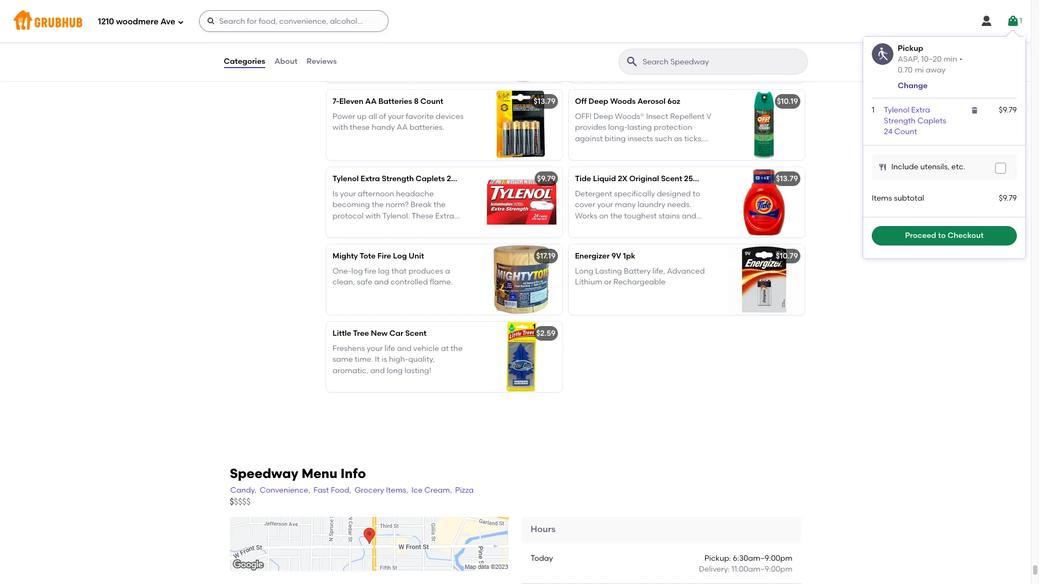 Task type: vqa. For each thing, say whether or not it's contained in the screenshot.


Task type: describe. For each thing, give the bounding box(es) containing it.
7- for eleven
[[333, 97, 340, 106]]

1210
[[98, 17, 114, 26]]

handy
[[372, 123, 395, 132]]

0 horizontal spatial caplets
[[416, 174, 445, 183]]

0 vertical spatial extra
[[912, 106, 931, 115]]

utensils,
[[921, 162, 950, 171]]

your inside freshens your life and vehicle at the same time. it is high-quality, aromatic, and long lasting!
[[367, 345, 383, 354]]

heavy duty disposalbe cups perfect for holding drinks securely.
[[333, 35, 464, 55]]

6oz
[[668, 97, 681, 106]]

long
[[387, 366, 403, 376]]

extra inside is your afternoon headache becoming the norm? break the protocol with tylenol. these extra strength caplets will work faster and longer to relieve your pain.
[[436, 212, 455, 221]]

with for power up all of your favorite devices with these aaa batteries.
[[575, 46, 591, 55]]

$$$$$
[[230, 498, 251, 508]]

devices for power up all of your favorite devices with these aaa batteries.
[[679, 35, 707, 44]]

0 vertical spatial aa
[[366, 97, 377, 106]]

against
[[575, 134, 603, 143]]

long-
[[609, 123, 628, 132]]

1 inside tooltip
[[873, 106, 875, 115]]

1 horizontal spatial svg image
[[207, 17, 216, 25]]

9v
[[612, 252, 622, 261]]

high-
[[389, 356, 409, 365]]

log
[[393, 252, 407, 261]]

tote
[[360, 252, 376, 261]]

sand
[[662, 145, 680, 154]]

detergent
[[575, 190, 613, 199]]

svg image for 1
[[1007, 15, 1020, 28]]

holding
[[345, 46, 372, 55]]

cups
[[392, 19, 411, 29]]

to inside detergent specifically designed to cover your many laundry needs. works on the toughest stains and leaves colors vibrant and whites bright.   25oz.
[[693, 190, 701, 199]]

2 horizontal spatial svg image
[[981, 15, 994, 28]]

controlled
[[391, 278, 428, 287]]

pizza button
[[455, 485, 475, 497]]

1 vertical spatial svg image
[[971, 106, 980, 115]]

pickup icon image
[[873, 43, 894, 65]]

fast
[[314, 486, 329, 496]]

work
[[409, 223, 426, 232]]

tide liquid 2x original scent 25oz image
[[724, 167, 805, 238]]

proceed
[[906, 231, 937, 240]]

duty
[[358, 35, 374, 44]]

relieve
[[367, 234, 391, 243]]

personal
[[223, 19, 255, 29]]

25oz
[[685, 174, 702, 183]]

pickup
[[899, 44, 924, 53]]

change button
[[899, 80, 928, 91]]

svg image for include utensils, etc.
[[879, 163, 888, 172]]

fire
[[365, 267, 377, 276]]

mosquitoes,
[[575, 145, 620, 154]]

$2.59
[[537, 329, 556, 338]]

advanced
[[668, 267, 705, 276]]

the inside freshens your life and vehicle at the same time. it is high-quality, aromatic, and long lasting!
[[451, 345, 463, 354]]

quality,
[[409, 356, 435, 365]]

1 vertical spatial grocery
[[355, 486, 385, 496]]

include utensils, etc.
[[892, 162, 966, 171]]

1 log from the left
[[352, 267, 363, 276]]

longer
[[333, 234, 356, 243]]

power up all of your favorite devices with these handy aa batteries.
[[333, 112, 464, 132]]

info
[[341, 466, 366, 482]]

bright.
[[575, 234, 599, 243]]

about button
[[274, 42, 298, 81]]

detergent specifically designed to cover your many laundry needs. works on the toughest stains and leaves colors vibrant and whites bright.   25oz.
[[575, 190, 701, 243]]

food,
[[331, 486, 352, 496]]

1 vertical spatial count
[[895, 128, 918, 137]]

aaa
[[615, 46, 631, 55]]

tide
[[575, 174, 592, 183]]

reviews
[[307, 57, 337, 66]]

your inside power up all of your favorite devices with these handy aa batteries.
[[388, 112, 404, 121]]

mighty tote fire log unit
[[333, 252, 424, 261]]

reviews button
[[306, 42, 338, 81]]

2 vertical spatial $9.79
[[1000, 194, 1018, 203]]

grocery inside grocery tab
[[223, 42, 253, 51]]

ave
[[161, 17, 175, 26]]

vehicle
[[414, 345, 439, 354]]

today
[[531, 554, 554, 564]]

and inside off! deep woods® insect repellent v provides long-lasting protection against biting insects such as ticks, mosquitoes, black flies, sand flies, chiggers, and gnats
[[611, 156, 626, 165]]

for
[[333, 46, 343, 55]]

woodmere
[[116, 17, 159, 26]]

select
[[340, 19, 363, 29]]

chiggers,
[[575, 156, 609, 165]]

the down 'afternoon'
[[372, 201, 384, 210]]

afternoon
[[358, 190, 394, 199]]

0 vertical spatial $9.79
[[1000, 106, 1018, 115]]

7-eleven aaa batteries 8 count image
[[724, 12, 805, 83]]

6:30am–9:00pm
[[733, 554, 793, 564]]

headache
[[396, 190, 434, 199]]

1 flies, from the left
[[644, 145, 660, 154]]

life
[[385, 345, 395, 354]]

off deep woods aerosol 6oz
[[575, 97, 681, 106]]

little tree new car scent
[[333, 329, 427, 338]]

speedway menu info
[[230, 466, 366, 482]]

to inside is your afternoon headache becoming the norm? break the protocol with tylenol. these extra strength caplets will work faster and longer to relieve your pain.
[[358, 234, 366, 243]]

your up becoming
[[340, 190, 356, 199]]

and down stains
[[652, 223, 667, 232]]

produces
[[409, 267, 444, 276]]

personal care tab
[[223, 18, 299, 30]]

min
[[944, 54, 958, 64]]

cream,
[[425, 486, 452, 496]]

batteries. inside power up all of your favorite devices with these handy aa batteries.
[[410, 123, 445, 132]]

biting
[[605, 134, 626, 143]]

lasting
[[628, 123, 653, 132]]

pickup asap, 10–20 min • 0.70 mi away
[[899, 44, 963, 75]]

24 inside tylenol extra strength caplets 24 count
[[885, 128, 893, 137]]

to inside button
[[939, 231, 947, 240]]

change
[[899, 81, 928, 90]]

it
[[375, 356, 380, 365]]

lithium
[[575, 278, 603, 287]]

1pk
[[624, 252, 636, 261]]

woods
[[611, 97, 636, 106]]

7- for select
[[333, 19, 340, 29]]

and down the "it"
[[371, 366, 385, 376]]

cover
[[575, 201, 596, 210]]

tylenol extra strength caplets 24 count inside tooltip
[[885, 106, 947, 137]]

$17.19
[[537, 252, 556, 261]]

1 vertical spatial 24
[[447, 174, 456, 183]]

and up high-
[[397, 345, 412, 354]]

7-select plastic cups 16oz 20ct
[[333, 19, 447, 29]]

strength inside tylenol extra strength caplets 24 count
[[885, 117, 916, 126]]

0 horizontal spatial extra
[[361, 174, 380, 183]]

1 horizontal spatial tylenol
[[885, 106, 910, 115]]

scent for original
[[662, 174, 683, 183]]

energizer 9v 1pk image
[[724, 245, 805, 315]]

categories
[[224, 57, 265, 66]]

leaves
[[575, 223, 599, 232]]



Task type: locate. For each thing, give the bounding box(es) containing it.
and
[[611, 156, 626, 165], [682, 212, 697, 221], [451, 223, 466, 232], [652, 223, 667, 232], [374, 278, 389, 287], [397, 345, 412, 354], [371, 366, 385, 376]]

1 vertical spatial tylenol
[[333, 174, 359, 183]]

1 vertical spatial with
[[333, 123, 348, 132]]

candy,
[[230, 486, 257, 496]]

1 horizontal spatial all
[[611, 35, 620, 44]]

mighty
[[333, 252, 358, 261]]

black
[[622, 145, 642, 154]]

as
[[675, 134, 683, 143]]

tylenol extra strength caplets 24 count up headache
[[333, 174, 481, 183]]

your down 'will'
[[393, 234, 409, 243]]

strength down change button
[[885, 117, 916, 126]]

safe
[[357, 278, 373, 287]]

1 horizontal spatial favorite
[[649, 35, 677, 44]]

long
[[575, 267, 594, 276]]

0 horizontal spatial power
[[333, 112, 356, 121]]

tylenol down change button
[[885, 106, 910, 115]]

2 horizontal spatial svg image
[[1007, 15, 1020, 28]]

with up caplets
[[366, 212, 381, 221]]

toughest
[[625, 212, 657, 221]]

aa
[[366, 97, 377, 106], [397, 123, 408, 132]]

tylenol extra strength caplets 24 count image
[[481, 167, 562, 238]]

0 vertical spatial all
[[611, 35, 620, 44]]

up for aaa
[[600, 35, 610, 44]]

provides
[[575, 123, 607, 132]]

your
[[631, 35, 647, 44], [388, 112, 404, 121], [340, 190, 356, 199], [598, 201, 614, 210], [393, 234, 409, 243], [367, 345, 383, 354]]

household tab
[[223, 63, 299, 74]]

liquid
[[594, 174, 617, 183]]

or
[[605, 278, 612, 287]]

your up 'on'
[[598, 201, 614, 210]]

batteries. inside power up all of your favorite devices with these aaa batteries.
[[633, 46, 668, 55]]

0 horizontal spatial batteries.
[[410, 123, 445, 132]]

off deep woods aerosol 6oz image
[[724, 90, 805, 160]]

and down fire
[[374, 278, 389, 287]]

ice
[[412, 486, 423, 496]]

unit
[[409, 252, 424, 261]]

0 vertical spatial strength
[[885, 117, 916, 126]]

1 vertical spatial $13.79
[[777, 174, 799, 183]]

1 horizontal spatial caplets
[[918, 117, 947, 126]]

1 vertical spatial power
[[333, 112, 356, 121]]

grocery down info
[[355, 486, 385, 496]]

up inside power up all of your favorite devices with these aaa batteries.
[[600, 35, 610, 44]]

off! deep
[[575, 112, 614, 121]]

1 horizontal spatial tylenol extra strength caplets 24 count
[[885, 106, 947, 137]]

1 horizontal spatial power
[[575, 35, 598, 44]]

caplets up headache
[[416, 174, 445, 183]]

and inside is your afternoon headache becoming the norm? break the protocol with tylenol. these extra strength caplets will work faster and longer to relieve your pain.
[[451, 223, 466, 232]]

0 vertical spatial with
[[575, 46, 591, 55]]

0 horizontal spatial flies,
[[644, 145, 660, 154]]

extra up faster
[[436, 212, 455, 221]]

0 vertical spatial 1
[[1020, 16, 1023, 25]]

to right the proceed
[[939, 231, 947, 240]]

2 horizontal spatial with
[[575, 46, 591, 55]]

v
[[707, 112, 712, 121]]

scent for car
[[406, 329, 427, 338]]

8
[[414, 97, 419, 106]]

1 horizontal spatial batteries.
[[633, 46, 668, 55]]

will
[[395, 223, 407, 232]]

0 horizontal spatial with
[[333, 123, 348, 132]]

your inside detergent specifically designed to cover your many laundry needs. works on the toughest stains and leaves colors vibrant and whites bright.   25oz.
[[598, 201, 614, 210]]

1 horizontal spatial 1
[[1020, 16, 1023, 25]]

to
[[693, 190, 701, 199], [939, 231, 947, 240], [358, 234, 366, 243]]

aa right eleven
[[366, 97, 377, 106]]

1 horizontal spatial up
[[600, 35, 610, 44]]

1 vertical spatial all
[[369, 112, 377, 121]]

of for aaa
[[622, 35, 629, 44]]

log right fire
[[378, 267, 390, 276]]

tylenol
[[885, 106, 910, 115], [333, 174, 359, 183]]

and inside one-log fire log that produces a clean, safe and controlled flame.
[[374, 278, 389, 287]]

grocery tab
[[223, 40, 299, 52]]

1 vertical spatial devices
[[436, 112, 464, 121]]

count for tide liquid 2x original scent 25oz
[[458, 174, 481, 183]]

little tree new car scent image
[[481, 322, 562, 393]]

these left handy
[[350, 123, 370, 132]]

0 horizontal spatial svg image
[[178, 19, 184, 25]]

1 horizontal spatial count
[[458, 174, 481, 183]]

faster
[[428, 223, 449, 232]]

svg image right ave
[[178, 19, 184, 25]]

2 vertical spatial count
[[458, 174, 481, 183]]

0 vertical spatial of
[[622, 35, 629, 44]]

these inside power up all of your favorite devices with these handy aa batteries.
[[350, 123, 370, 132]]

the
[[372, 201, 384, 210], [434, 201, 446, 210], [611, 212, 623, 221], [451, 345, 463, 354]]

freshens your life and vehicle at the same time. it is high-quality, aromatic, and long lasting!
[[333, 345, 463, 376]]

many
[[615, 201, 636, 210]]

all up handy
[[369, 112, 377, 121]]

0 horizontal spatial up
[[357, 112, 367, 121]]

power up all of your favorite devices with these aaa batteries. button
[[569, 12, 805, 83]]

log up safe
[[352, 267, 363, 276]]

same
[[333, 356, 353, 365]]

caplets inside tylenol extra strength caplets 24 count link
[[918, 117, 947, 126]]

0 horizontal spatial count
[[421, 97, 444, 106]]

Search for food, convenience, alcohol... search field
[[199, 10, 389, 32]]

1 horizontal spatial scent
[[662, 174, 683, 183]]

1 horizontal spatial flies,
[[682, 145, 698, 154]]

1 7- from the top
[[333, 19, 340, 29]]

these inside power up all of your favorite devices with these aaa batteries.
[[593, 46, 613, 55]]

tooltip
[[864, 30, 1026, 259]]

0 vertical spatial grocery
[[223, 42, 253, 51]]

2 vertical spatial svg image
[[879, 163, 888, 172]]

count for off deep woods aerosol 6oz
[[421, 97, 444, 106]]

2x
[[618, 174, 628, 183]]

0 vertical spatial tylenol extra strength caplets 24 count
[[885, 106, 947, 137]]

off! deep woods® insect repellent v provides long-lasting protection against biting insects such as ticks, mosquitoes, black flies, sand flies, chiggers, and gnats
[[575, 112, 712, 165]]

0 horizontal spatial favorite
[[406, 112, 434, 121]]

all inside power up all of your favorite devices with these aaa batteries.
[[611, 35, 620, 44]]

1 inside button
[[1020, 16, 1023, 25]]

of up aaa
[[622, 35, 629, 44]]

0 horizontal spatial all
[[369, 112, 377, 121]]

0 vertical spatial devices
[[679, 35, 707, 44]]

colors
[[601, 223, 623, 232]]

flies, down ticks,
[[682, 145, 698, 154]]

grocery items, button
[[354, 485, 409, 497]]

the right break
[[434, 201, 446, 210]]

svg image inside 1 button
[[1007, 15, 1020, 28]]

caplets down change button
[[918, 117, 947, 126]]

1 vertical spatial of
[[379, 112, 386, 121]]

fire
[[378, 252, 392, 261]]

1 horizontal spatial 24
[[885, 128, 893, 137]]

0 vertical spatial 24
[[885, 128, 893, 137]]

devices for power up all of your favorite devices with these handy aa batteries.
[[436, 112, 464, 121]]

0 horizontal spatial tylenol extra strength caplets 24 count
[[333, 174, 481, 183]]

the right the at
[[451, 345, 463, 354]]

1 vertical spatial caplets
[[416, 174, 445, 183]]

candy, button
[[230, 485, 257, 497]]

24 up faster
[[447, 174, 456, 183]]

1 vertical spatial favorite
[[406, 112, 434, 121]]

devices inside power up all of your favorite devices with these aaa batteries.
[[679, 35, 707, 44]]

drinks
[[374, 46, 396, 55]]

tylenol extra strength caplets 24 count link
[[885, 106, 947, 137]]

1 vertical spatial extra
[[361, 174, 380, 183]]

1 horizontal spatial of
[[622, 35, 629, 44]]

personal care
[[223, 19, 275, 29]]

of for handy
[[379, 112, 386, 121]]

clean,
[[333, 278, 355, 287]]

1 vertical spatial batteries.
[[410, 123, 445, 132]]

of inside power up all of your favorite devices with these handy aa batteries.
[[379, 112, 386, 121]]

tylenol up the is
[[333, 174, 359, 183]]

0 horizontal spatial tylenol
[[333, 174, 359, 183]]

cups
[[418, 35, 436, 44]]

2 horizontal spatial extra
[[912, 106, 931, 115]]

0 horizontal spatial scent
[[406, 329, 427, 338]]

1 vertical spatial tylenol extra strength caplets 24 count
[[333, 174, 481, 183]]

0 horizontal spatial of
[[379, 112, 386, 121]]

power inside power up all of your favorite devices with these handy aa batteries.
[[333, 112, 356, 121]]

1 vertical spatial 7-
[[333, 97, 340, 106]]

scent
[[662, 174, 683, 183], [406, 329, 427, 338]]

heavy
[[333, 35, 356, 44]]

pain.
[[411, 234, 429, 243]]

new
[[371, 329, 388, 338]]

your up the "it"
[[367, 345, 383, 354]]

0 horizontal spatial devices
[[436, 112, 464, 121]]

7-eleven aa batteries 8 count
[[333, 97, 444, 106]]

log
[[352, 267, 363, 276], [378, 267, 390, 276]]

needs.
[[668, 201, 692, 210]]

convenience, button
[[259, 485, 311, 497]]

aa right handy
[[397, 123, 408, 132]]

freshens
[[333, 345, 365, 354]]

2 vertical spatial strength
[[333, 223, 365, 232]]

1 vertical spatial $9.79
[[537, 174, 556, 183]]

with inside is your afternoon headache becoming the norm? break the protocol with tylenol. these extra strength caplets will work faster and longer to relieve your pain.
[[366, 212, 381, 221]]

0 horizontal spatial 1
[[873, 106, 875, 115]]

16oz
[[413, 19, 429, 29]]

these for aaa
[[593, 46, 613, 55]]

one-
[[333, 267, 352, 276]]

1 horizontal spatial grocery
[[355, 486, 385, 496]]

1 vertical spatial scent
[[406, 329, 427, 338]]

2 horizontal spatial to
[[939, 231, 947, 240]]

vibrant
[[625, 223, 651, 232]]

batteries. up magnifying glass icon
[[633, 46, 668, 55]]

11:00am–9:00pm
[[732, 565, 793, 575]]

scent up vehicle
[[406, 329, 427, 338]]

0 horizontal spatial 24
[[447, 174, 456, 183]]

7-eleven aa batteries 8 count image
[[481, 90, 562, 160]]

energizer 9v 1pk
[[575, 252, 636, 261]]

lasting
[[596, 267, 623, 276]]

0 horizontal spatial grocery
[[223, 42, 253, 51]]

up inside power up all of your favorite devices with these handy aa batteries.
[[357, 112, 367, 121]]

7- down reviews button
[[333, 97, 340, 106]]

pickup: 6:30am–9:00pm delivery: 11:00am–9:00pm
[[699, 554, 793, 575]]

favorite inside power up all of your favorite devices with these handy aa batteries.
[[406, 112, 434, 121]]

of up handy
[[379, 112, 386, 121]]

with left aaa
[[575, 46, 591, 55]]

24 up include
[[885, 128, 893, 137]]

1 horizontal spatial devices
[[679, 35, 707, 44]]

0 vertical spatial scent
[[662, 174, 683, 183]]

2 flies, from the left
[[682, 145, 698, 154]]

Search Speedway search field
[[642, 57, 805, 67]]

0 horizontal spatial aa
[[366, 97, 377, 106]]

designed
[[657, 190, 691, 199]]

speedway
[[230, 466, 299, 482]]

extra down change button
[[912, 106, 931, 115]]

with down eleven
[[333, 123, 348, 132]]

scent up designed
[[662, 174, 683, 183]]

tide liquid 2x original scent 25oz
[[575, 174, 702, 183]]

caplets
[[918, 117, 947, 126], [416, 174, 445, 183]]

7- up heavy
[[333, 19, 340, 29]]

your up aaa
[[631, 35, 647, 44]]

2 vertical spatial with
[[366, 212, 381, 221]]

0 vertical spatial these
[[593, 46, 613, 55]]

all up aaa
[[611, 35, 620, 44]]

with inside power up all of your favorite devices with these handy aa batteries.
[[333, 123, 348, 132]]

power for power up all of your favorite devices with these handy aa batteries.
[[333, 112, 356, 121]]

2 horizontal spatial count
[[895, 128, 918, 137]]

1 button
[[1007, 11, 1023, 31]]

your inside power up all of your favorite devices with these aaa batteries.
[[631, 35, 647, 44]]

all inside power up all of your favorite devices with these handy aa batteries.
[[369, 112, 377, 121]]

the inside detergent specifically designed to cover your many laundry needs. works on the toughest stains and leaves colors vibrant and whites bright.   25oz.
[[611, 212, 623, 221]]

0 vertical spatial count
[[421, 97, 444, 106]]

1 horizontal spatial aa
[[397, 123, 408, 132]]

with for power up all of your favorite devices with these handy aa batteries.
[[333, 123, 348, 132]]

of inside power up all of your favorite devices with these aaa batteries.
[[622, 35, 629, 44]]

favorite inside power up all of your favorite devices with these aaa batteries.
[[649, 35, 677, 44]]

battery
[[624, 267, 651, 276]]

up
[[600, 35, 610, 44], [357, 112, 367, 121]]

up for handy
[[357, 112, 367, 121]]

2 vertical spatial extra
[[436, 212, 455, 221]]

2 log from the left
[[378, 267, 390, 276]]

favorite for batteries.
[[649, 35, 677, 44]]

delivery:
[[699, 565, 730, 575]]

0 horizontal spatial strength
[[333, 223, 365, 232]]

power inside power up all of your favorite devices with these aaa batteries.
[[575, 35, 598, 44]]

power for power up all of your favorite devices with these aaa batteries.
[[575, 35, 598, 44]]

these for handy
[[350, 123, 370, 132]]

and right faster
[[451, 223, 466, 232]]

to down 25oz
[[693, 190, 701, 199]]

1 vertical spatial these
[[350, 123, 370, 132]]

extra up 'afternoon'
[[361, 174, 380, 183]]

favorite for aa
[[406, 112, 434, 121]]

svg image
[[981, 15, 994, 28], [207, 17, 216, 25], [178, 19, 184, 25]]

strength inside is your afternoon headache becoming the norm? break the protocol with tylenol. these extra strength caplets will work faster and longer to relieve your pain.
[[333, 223, 365, 232]]

pickup:
[[705, 554, 732, 564]]

1 horizontal spatial strength
[[382, 174, 414, 183]]

of
[[622, 35, 629, 44], [379, 112, 386, 121]]

whites
[[669, 223, 692, 232]]

0 horizontal spatial log
[[352, 267, 363, 276]]

0 vertical spatial favorite
[[649, 35, 677, 44]]

household
[[223, 64, 263, 73]]

1 vertical spatial up
[[357, 112, 367, 121]]

flies, down 'insects'
[[644, 145, 660, 154]]

$13.79 for detergent specifically designed to cover your many laundry needs. works on the toughest stains and leaves colors vibrant and whites bright.   25oz.
[[777, 174, 799, 183]]

1 horizontal spatial svg image
[[971, 106, 980, 115]]

1 horizontal spatial $13.79
[[777, 174, 799, 183]]

svg image left 1 button
[[981, 15, 994, 28]]

mighty tote fire log unit image
[[481, 245, 562, 315]]

eleven
[[340, 97, 364, 106]]

batteries. down "8"
[[410, 123, 445, 132]]

and down black
[[611, 156, 626, 165]]

at
[[441, 345, 449, 354]]

svg image left personal
[[207, 17, 216, 25]]

to right longer
[[358, 234, 366, 243]]

magnifying glass icon image
[[626, 55, 639, 68]]

and up 'whites'
[[682, 212, 697, 221]]

0 vertical spatial caplets
[[918, 117, 947, 126]]

all for aaa
[[611, 35, 620, 44]]

0 vertical spatial up
[[600, 35, 610, 44]]

grocery up categories at the left of the page
[[223, 42, 253, 51]]

1 horizontal spatial to
[[693, 190, 701, 199]]

strength up headache
[[382, 174, 414, 183]]

2 7- from the top
[[333, 97, 340, 106]]

$10.19
[[778, 97, 799, 106]]

•
[[960, 54, 963, 64]]

svg image
[[1007, 15, 1020, 28], [971, 106, 980, 115], [879, 163, 888, 172]]

protection
[[654, 123, 693, 132]]

is
[[333, 190, 338, 199]]

0 horizontal spatial $13.79
[[534, 97, 556, 106]]

these left aaa
[[593, 46, 613, 55]]

tooltip containing pickup
[[864, 30, 1026, 259]]

1 horizontal spatial these
[[593, 46, 613, 55]]

7-select plastic cups 16oz 20ct image
[[481, 12, 562, 83]]

0 vertical spatial batteries.
[[633, 46, 668, 55]]

all for handy
[[369, 112, 377, 121]]

with inside power up all of your favorite devices with these aaa batteries.
[[575, 46, 591, 55]]

proceed to checkout
[[906, 231, 984, 240]]

fast food, button
[[313, 485, 352, 497]]

0 vertical spatial tylenol
[[885, 106, 910, 115]]

subtotal
[[895, 194, 925, 203]]

include
[[892, 162, 919, 171]]

1 horizontal spatial extra
[[436, 212, 455, 221]]

1 vertical spatial 1
[[873, 106, 875, 115]]

main navigation navigation
[[0, 0, 1032, 42]]

original
[[630, 174, 660, 183]]

devices inside power up all of your favorite devices with these handy aa batteries.
[[436, 112, 464, 121]]

aa inside power up all of your favorite devices with these handy aa batteries.
[[397, 123, 408, 132]]

the up colors
[[611, 212, 623, 221]]

0.70
[[899, 65, 913, 75]]

0 vertical spatial svg image
[[1007, 15, 1020, 28]]

tylenol extra strength caplets 24 count down change button
[[885, 106, 947, 137]]

all
[[611, 35, 620, 44], [369, 112, 377, 121]]

0 vertical spatial $13.79
[[534, 97, 556, 106]]

your down batteries
[[388, 112, 404, 121]]

1 horizontal spatial with
[[366, 212, 381, 221]]

$13.79 for power up all of your favorite devices with these handy aa batteries.
[[534, 97, 556, 106]]

strength down protocol
[[333, 223, 365, 232]]



